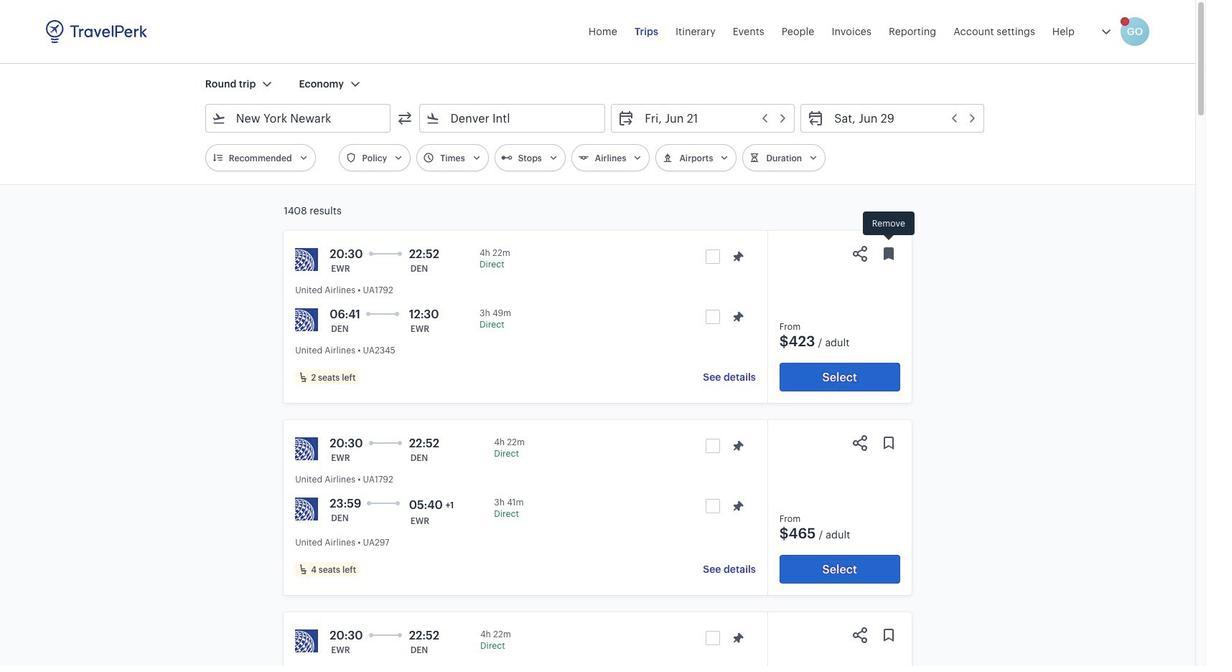 Task type: vqa. For each thing, say whether or not it's contained in the screenshot.
Return "text field"
no



Task type: locate. For each thing, give the bounding box(es) containing it.
1 vertical spatial united airlines image
[[295, 630, 318, 653]]

0 vertical spatial united airlines image
[[295, 438, 318, 461]]

From search field
[[226, 107, 372, 130]]

3 united airlines image from the top
[[295, 498, 318, 521]]

2 vertical spatial united airlines image
[[295, 498, 318, 521]]

united airlines image
[[295, 248, 318, 271], [295, 309, 318, 332], [295, 498, 318, 521]]

0 vertical spatial united airlines image
[[295, 248, 318, 271]]

Depart field
[[635, 107, 788, 130]]

2 united airlines image from the top
[[295, 309, 318, 332]]

1 vertical spatial united airlines image
[[295, 309, 318, 332]]

To search field
[[440, 107, 586, 130]]

tooltip
[[863, 212, 914, 243]]

united airlines image
[[295, 438, 318, 461], [295, 630, 318, 653]]

2 united airlines image from the top
[[295, 630, 318, 653]]

Return field
[[824, 107, 978, 130]]



Task type: describe. For each thing, give the bounding box(es) containing it.
1 united airlines image from the top
[[295, 438, 318, 461]]

1 united airlines image from the top
[[295, 248, 318, 271]]



